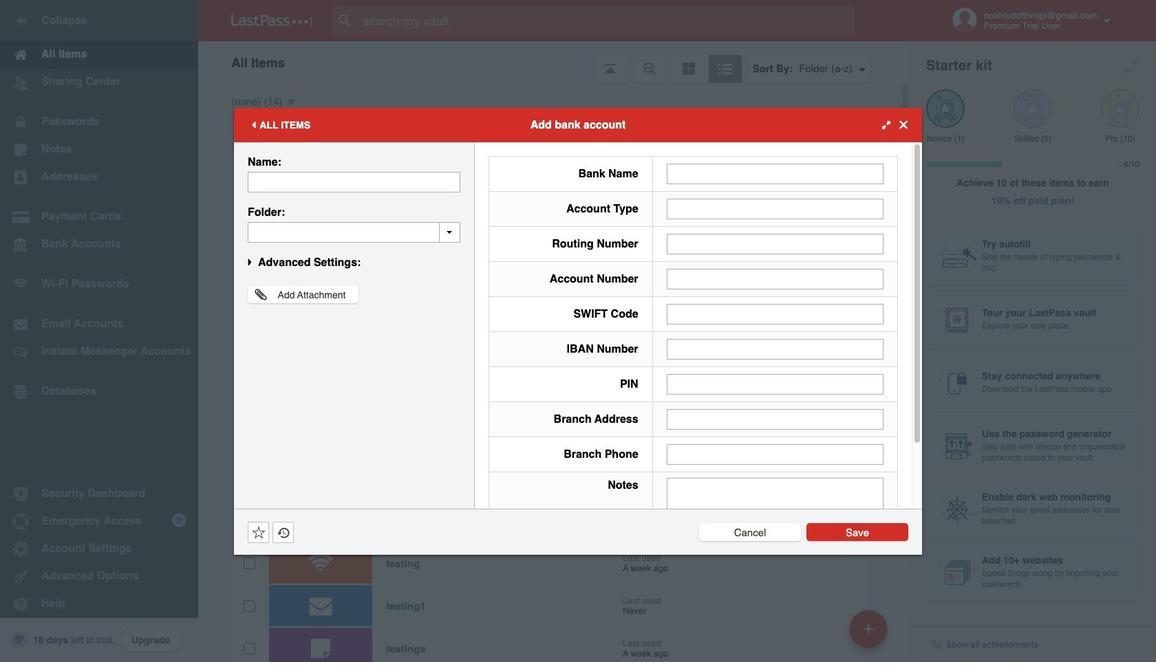 Task type: describe. For each thing, give the bounding box(es) containing it.
main navigation navigation
[[0, 0, 198, 663]]

lastpass image
[[231, 14, 312, 27]]



Task type: vqa. For each thing, say whether or not it's contained in the screenshot.
SEARCH Search Box
yes



Task type: locate. For each thing, give the bounding box(es) containing it.
None text field
[[248, 172, 460, 192], [248, 222, 460, 243], [667, 269, 884, 289], [667, 339, 884, 360], [667, 409, 884, 430], [667, 478, 884, 563], [248, 172, 460, 192], [248, 222, 460, 243], [667, 269, 884, 289], [667, 339, 884, 360], [667, 409, 884, 430], [667, 478, 884, 563]]

new item image
[[864, 625, 873, 634]]

new item navigation
[[844, 606, 896, 663]]

Search search field
[[332, 6, 882, 36]]

dialog
[[234, 108, 922, 572]]

vault options navigation
[[198, 41, 910, 83]]

search my vault text field
[[332, 6, 882, 36]]

None text field
[[667, 163, 884, 184], [667, 199, 884, 219], [667, 234, 884, 254], [667, 304, 884, 324], [667, 374, 884, 395], [667, 444, 884, 465], [667, 163, 884, 184], [667, 199, 884, 219], [667, 234, 884, 254], [667, 304, 884, 324], [667, 374, 884, 395], [667, 444, 884, 465]]



